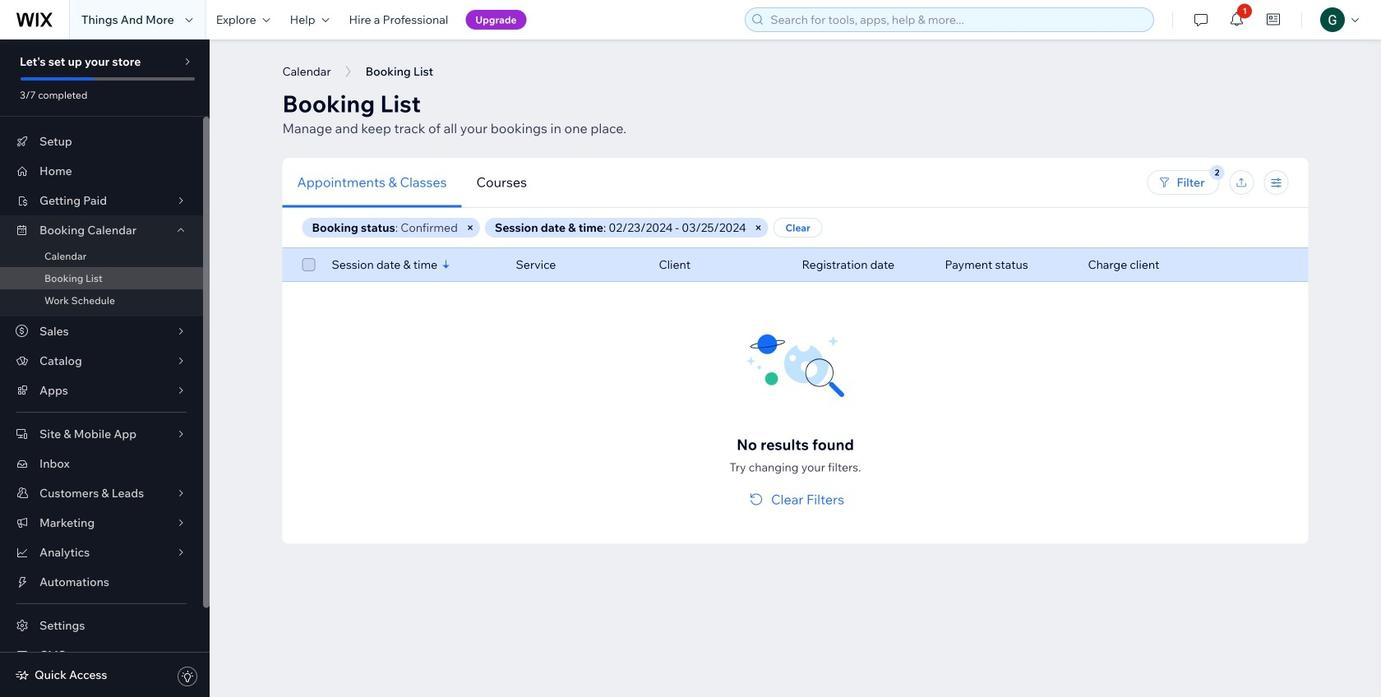 Task type: locate. For each thing, give the bounding box(es) containing it.
sidebar element
[[0, 39, 210, 697]]

tab list
[[282, 157, 835, 208]]

Search for tools, apps, help & more... field
[[766, 8, 1149, 31]]

None checkbox
[[302, 255, 315, 275]]



Task type: vqa. For each thing, say whether or not it's contained in the screenshot.
topmost with
no



